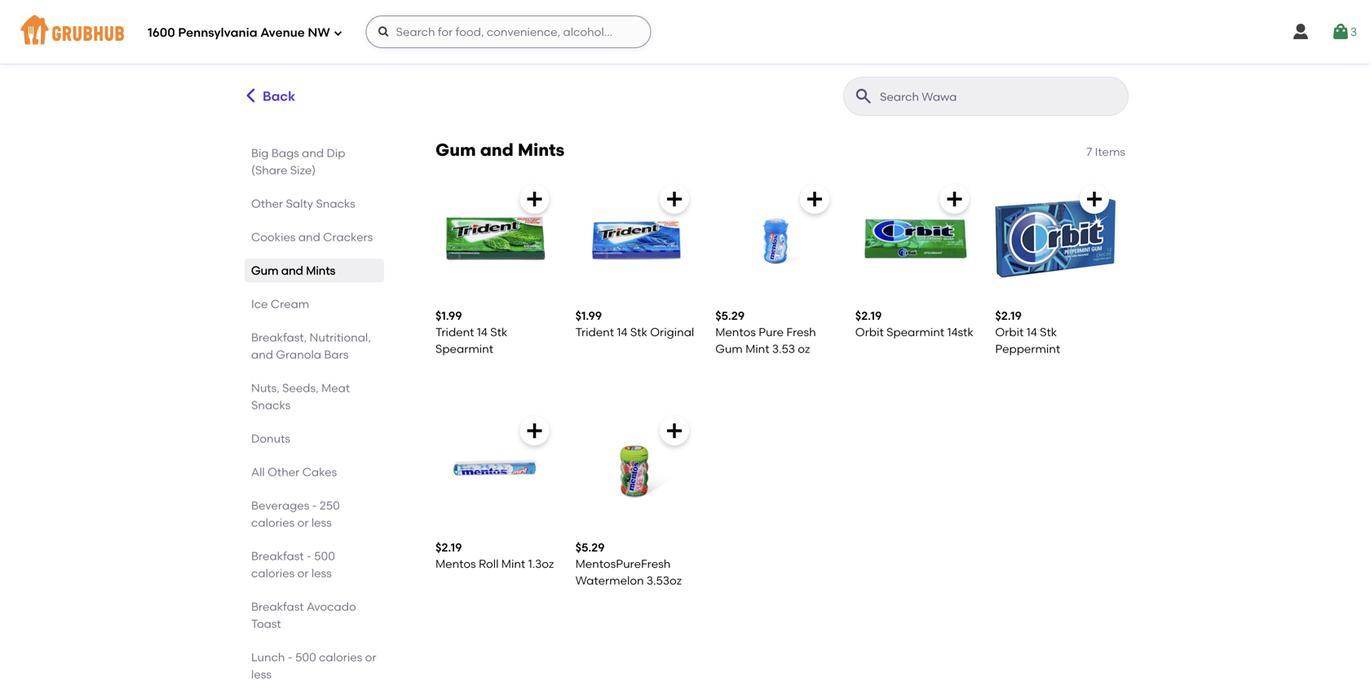 Task type: vqa. For each thing, say whether or not it's contained in the screenshot.
Meat
yes



Task type: locate. For each thing, give the bounding box(es) containing it.
$2.19 inside $2.19 orbit 14 stk peppermint
[[996, 309, 1022, 323]]

0 vertical spatial or
[[297, 516, 309, 530]]

3
[[1351, 25, 1358, 39]]

0 horizontal spatial mentos
[[436, 557, 476, 571]]

2 horizontal spatial stk
[[1040, 325, 1058, 339]]

1 horizontal spatial mentos
[[716, 325, 756, 339]]

less inside the breakfast - 500 calories or less
[[312, 566, 332, 580]]

- inside the lunch - 500 calories or less
[[288, 650, 293, 664]]

1 horizontal spatial $2.19
[[856, 309, 882, 323]]

and inside big bags and dip (share size)
[[302, 146, 324, 160]]

1 horizontal spatial spearmint
[[887, 325, 945, 339]]

svg image
[[1332, 22, 1351, 42], [333, 28, 343, 38], [525, 189, 545, 209], [805, 189, 825, 209], [525, 421, 545, 440]]

svg image for $5.29 mentospurefresh watermelon 3.53oz
[[665, 421, 685, 440]]

2 vertical spatial -
[[288, 650, 293, 664]]

3 stk from the left
[[1040, 325, 1058, 339]]

stk for peppermint
[[1040, 325, 1058, 339]]

or
[[297, 516, 309, 530], [297, 566, 309, 580], [365, 650, 377, 664]]

$2.19 for $2.19 orbit 14 stk peppermint
[[996, 309, 1022, 323]]

calories for lunch - 500 calories or less
[[319, 650, 363, 664]]

bags
[[272, 146, 299, 160]]

ice cream
[[251, 297, 309, 311]]

other left salty
[[251, 197, 283, 211]]

gum and mints
[[436, 140, 565, 160], [251, 264, 336, 277]]

mints
[[518, 140, 565, 160], [306, 264, 336, 277]]

0 horizontal spatial mint
[[502, 557, 526, 571]]

0 horizontal spatial $5.29
[[576, 540, 605, 554]]

- inside beverages - 250 calories or less
[[312, 499, 317, 512]]

2 vertical spatial calories
[[319, 650, 363, 664]]

14 inside $2.19 orbit 14 stk peppermint
[[1027, 325, 1038, 339]]

0 vertical spatial other
[[251, 197, 283, 211]]

spearmint
[[887, 325, 945, 339], [436, 342, 494, 356]]

beverages
[[251, 499, 309, 512]]

- left 250
[[312, 499, 317, 512]]

crackers
[[323, 230, 373, 244]]

calories up toast
[[251, 566, 295, 580]]

1 trident from the left
[[436, 325, 474, 339]]

calories inside the breakfast - 500 calories or less
[[251, 566, 295, 580]]

big
[[251, 146, 269, 160]]

nuts, seeds, meat snacks
[[251, 381, 350, 412]]

trident for trident 14 stk original
[[576, 325, 614, 339]]

breakfast inside breakfast avocado toast
[[251, 600, 304, 614]]

$2.19 inside the "$2.19 orbit spearmint 14stk"
[[856, 309, 882, 323]]

14stk
[[948, 325, 974, 339]]

mentos inside $2.19 mentos roll mint 1.3oz
[[436, 557, 476, 571]]

size)
[[290, 163, 316, 177]]

mint down pure
[[746, 342, 770, 356]]

svg image
[[1292, 22, 1311, 42], [378, 25, 391, 38], [665, 189, 685, 209], [945, 189, 965, 209], [1085, 189, 1105, 209], [665, 421, 685, 440]]

orbit up peppermint
[[996, 325, 1024, 339]]

1 horizontal spatial snacks
[[316, 197, 356, 211]]

less down lunch
[[251, 667, 272, 681]]

1 vertical spatial gum
[[251, 264, 279, 277]]

2 horizontal spatial gum
[[716, 342, 743, 356]]

1 vertical spatial -
[[307, 549, 312, 563]]

mentospurefresh watermelon 3.53oz image
[[576, 409, 696, 530]]

500
[[314, 549, 335, 563], [296, 650, 316, 664]]

0 horizontal spatial spearmint
[[436, 342, 494, 356]]

beverages - 250 calories or less tab
[[251, 497, 378, 531]]

$2.19 orbit 14 stk peppermint
[[996, 309, 1061, 356]]

mentos left pure
[[716, 325, 756, 339]]

mint
[[746, 342, 770, 356], [502, 557, 526, 571]]

1 vertical spatial mentos
[[436, 557, 476, 571]]

spearmint inside $1.99 trident 14 stk spearmint
[[436, 342, 494, 356]]

calories inside beverages - 250 calories or less
[[251, 516, 295, 530]]

back
[[263, 88, 296, 104]]

3.53
[[773, 342, 795, 356]]

1 vertical spatial mints
[[306, 264, 336, 277]]

mentos inside $5.29 mentos pure fresh gum mint 3.53 oz
[[716, 325, 756, 339]]

7
[[1087, 145, 1093, 159]]

- inside the breakfast - 500 calories or less
[[307, 549, 312, 563]]

1 vertical spatial gum and mints
[[251, 264, 336, 277]]

donuts tab
[[251, 430, 378, 447]]

500 inside the breakfast - 500 calories or less
[[314, 549, 335, 563]]

meat
[[322, 381, 350, 395]]

items
[[1095, 145, 1126, 159]]

calories down breakfast avocado toast tab
[[319, 650, 363, 664]]

3 14 from the left
[[1027, 325, 1038, 339]]

14 inside $1.99 trident 14 stk original
[[617, 325, 628, 339]]

0 vertical spatial mints
[[518, 140, 565, 160]]

$2.19 for $2.19 mentos roll mint 1.3oz
[[436, 540, 462, 554]]

or down breakfast avocado toast tab
[[365, 650, 377, 664]]

1 horizontal spatial 14
[[617, 325, 628, 339]]

seeds,
[[282, 381, 319, 395]]

all
[[251, 465, 265, 479]]

snacks up crackers
[[316, 197, 356, 211]]

ice
[[251, 297, 268, 311]]

1 breakfast from the top
[[251, 549, 304, 563]]

- for lunch
[[288, 650, 293, 664]]

0 horizontal spatial mints
[[306, 264, 336, 277]]

less inside the lunch - 500 calories or less
[[251, 667, 272, 681]]

mentos roll mint 1.3oz image
[[436, 409, 556, 530]]

0 vertical spatial 500
[[314, 549, 335, 563]]

0 vertical spatial -
[[312, 499, 317, 512]]

0 vertical spatial mint
[[746, 342, 770, 356]]

$1.99 inside $1.99 trident 14 stk spearmint
[[436, 309, 462, 323]]

0 horizontal spatial -
[[288, 650, 293, 664]]

0 vertical spatial breakfast
[[251, 549, 304, 563]]

0 vertical spatial less
[[312, 516, 332, 530]]

stk inside $1.99 trident 14 stk original
[[631, 325, 648, 339]]

1 horizontal spatial mint
[[746, 342, 770, 356]]

0 horizontal spatial gum and mints
[[251, 264, 336, 277]]

or inside the lunch - 500 calories or less
[[365, 650, 377, 664]]

- right lunch
[[288, 650, 293, 664]]

2 vertical spatial gum
[[716, 342, 743, 356]]

less
[[312, 516, 332, 530], [312, 566, 332, 580], [251, 667, 272, 681]]

1 horizontal spatial $1.99
[[576, 309, 602, 323]]

breakfast avocado toast
[[251, 600, 356, 631]]

1 vertical spatial calories
[[251, 566, 295, 580]]

mentos left roll
[[436, 557, 476, 571]]

breakfast, nutritional, and granola bars
[[251, 330, 371, 361]]

snacks
[[316, 197, 356, 211], [251, 398, 291, 412]]

1 vertical spatial snacks
[[251, 398, 291, 412]]

orbit inside the "$2.19 orbit spearmint 14stk"
[[856, 325, 884, 339]]

0 horizontal spatial $1.99
[[436, 309, 462, 323]]

0 vertical spatial gum
[[436, 140, 476, 160]]

1 vertical spatial $5.29
[[576, 540, 605, 554]]

nuts,
[[251, 381, 280, 395]]

breakfast
[[251, 549, 304, 563], [251, 600, 304, 614]]

pure
[[759, 325, 784, 339]]

less down 250
[[312, 516, 332, 530]]

orbit for orbit spearmint 14stk
[[856, 325, 884, 339]]

mentos
[[716, 325, 756, 339], [436, 557, 476, 571]]

3.53oz
[[647, 573, 682, 587]]

breakfast down beverages - 250 calories or less at the left of the page
[[251, 549, 304, 563]]

trident inside $1.99 trident 14 stk original
[[576, 325, 614, 339]]

stk inside $1.99 trident 14 stk spearmint
[[491, 325, 508, 339]]

2 trident from the left
[[576, 325, 614, 339]]

mentospurefresh
[[576, 557, 671, 571]]

$5.29
[[716, 309, 745, 323], [576, 540, 605, 554]]

1 horizontal spatial gum
[[436, 140, 476, 160]]

or up breakfast avocado toast
[[297, 566, 309, 580]]

0 horizontal spatial 14
[[477, 325, 488, 339]]

lunch
[[251, 650, 285, 664]]

and inside breakfast, nutritional, and granola bars
[[251, 348, 273, 361]]

500 right lunch
[[296, 650, 316, 664]]

1 horizontal spatial $5.29
[[716, 309, 745, 323]]

cookies and crackers
[[251, 230, 373, 244]]

$2.19 inside $2.19 mentos roll mint 1.3oz
[[436, 540, 462, 554]]

-
[[312, 499, 317, 512], [307, 549, 312, 563], [288, 650, 293, 664]]

all other cakes tab
[[251, 463, 378, 481]]

0 vertical spatial spearmint
[[887, 325, 945, 339]]

2 orbit from the left
[[996, 325, 1024, 339]]

3 button
[[1332, 17, 1358, 47]]

0 horizontal spatial snacks
[[251, 398, 291, 412]]

$5.29 mentos pure fresh gum mint 3.53 oz
[[716, 309, 816, 356]]

500 down beverages - 250 calories or less tab
[[314, 549, 335, 563]]

back button
[[242, 77, 296, 116]]

beverages - 250 calories or less
[[251, 499, 340, 530]]

0 vertical spatial mentos
[[716, 325, 756, 339]]

breakfast up toast
[[251, 600, 304, 614]]

orbit spearmint 14stk image
[[856, 178, 976, 298]]

2 horizontal spatial 14
[[1027, 325, 1038, 339]]

gum
[[436, 140, 476, 160], [251, 264, 279, 277], [716, 342, 743, 356]]

0 horizontal spatial stk
[[491, 325, 508, 339]]

calories
[[251, 516, 295, 530], [251, 566, 295, 580], [319, 650, 363, 664]]

1 horizontal spatial gum and mints
[[436, 140, 565, 160]]

1 vertical spatial or
[[297, 566, 309, 580]]

1.3oz
[[528, 557, 554, 571]]

less inside beverages - 250 calories or less
[[312, 516, 332, 530]]

1 vertical spatial 500
[[296, 650, 316, 664]]

granola
[[276, 348, 321, 361]]

caret left icon image
[[242, 87, 259, 104]]

$1.99
[[436, 309, 462, 323], [576, 309, 602, 323]]

0 vertical spatial calories
[[251, 516, 295, 530]]

stk
[[491, 325, 508, 339], [631, 325, 648, 339], [1040, 325, 1058, 339]]

or inside the breakfast - 500 calories or less
[[297, 566, 309, 580]]

svg image inside 3 button
[[1332, 22, 1351, 42]]

peppermint
[[996, 342, 1061, 356]]

snacks down nuts,
[[251, 398, 291, 412]]

14 inside $1.99 trident 14 stk spearmint
[[477, 325, 488, 339]]

0 vertical spatial $5.29
[[716, 309, 745, 323]]

stk inside $2.19 orbit 14 stk peppermint
[[1040, 325, 1058, 339]]

pennsylvania
[[178, 25, 258, 40]]

breakfast for breakfast avocado toast
[[251, 600, 304, 614]]

or for breakfast - 500 calories or less
[[297, 566, 309, 580]]

other right all
[[268, 465, 300, 479]]

orbit inside $2.19 orbit 14 stk peppermint
[[996, 325, 1024, 339]]

1 vertical spatial spearmint
[[436, 342, 494, 356]]

1 vertical spatial less
[[312, 566, 332, 580]]

mint right roll
[[502, 557, 526, 571]]

2 vertical spatial less
[[251, 667, 272, 681]]

500 for breakfast
[[314, 549, 335, 563]]

- down beverages - 250 calories or less tab
[[307, 549, 312, 563]]

Search for food, convenience, alcohol... search field
[[366, 16, 652, 48]]

1 $1.99 from the left
[[436, 309, 462, 323]]

$5.29 inside '$5.29 mentospurefresh watermelon 3.53oz'
[[576, 540, 605, 554]]

$1.99 trident 14 stk spearmint
[[436, 309, 508, 356]]

orbit
[[856, 325, 884, 339], [996, 325, 1024, 339]]

2 $1.99 from the left
[[576, 309, 602, 323]]

2 14 from the left
[[617, 325, 628, 339]]

2 stk from the left
[[631, 325, 648, 339]]

dip
[[327, 146, 345, 160]]

trident inside $1.99 trident 14 stk spearmint
[[436, 325, 474, 339]]

$2.19
[[856, 309, 882, 323], [996, 309, 1022, 323], [436, 540, 462, 554]]

1 stk from the left
[[491, 325, 508, 339]]

2 breakfast from the top
[[251, 600, 304, 614]]

14
[[477, 325, 488, 339], [617, 325, 628, 339], [1027, 325, 1038, 339]]

less for breakfast - 500 calories or less
[[312, 566, 332, 580]]

salty
[[286, 197, 313, 211]]

calories for beverages - 250 calories or less
[[251, 516, 295, 530]]

2 vertical spatial or
[[365, 650, 377, 664]]

0 vertical spatial snacks
[[316, 197, 356, 211]]

1 horizontal spatial stk
[[631, 325, 648, 339]]

$5.29 inside $5.29 mentos pure fresh gum mint 3.53 oz
[[716, 309, 745, 323]]

1 14 from the left
[[477, 325, 488, 339]]

1 vertical spatial mint
[[502, 557, 526, 571]]

other
[[251, 197, 283, 211], [268, 465, 300, 479]]

$1.99 inside $1.99 trident 14 stk original
[[576, 309, 602, 323]]

avenue
[[260, 25, 305, 40]]

0 horizontal spatial $2.19
[[436, 540, 462, 554]]

lunch - 500 calories or less tab
[[251, 649, 378, 683]]

calories down beverages
[[251, 516, 295, 530]]

orbit right fresh
[[856, 325, 884, 339]]

- for beverages
[[312, 499, 317, 512]]

1 horizontal spatial -
[[307, 549, 312, 563]]

0 horizontal spatial orbit
[[856, 325, 884, 339]]

other inside other salty snacks tab
[[251, 197, 283, 211]]

or inside beverages - 250 calories or less
[[297, 516, 309, 530]]

1 vertical spatial breakfast
[[251, 600, 304, 614]]

fresh
[[787, 325, 816, 339]]

1 orbit from the left
[[856, 325, 884, 339]]

svg image for $1.99 trident 14 stk spearmint
[[525, 189, 545, 209]]

trident
[[436, 325, 474, 339], [576, 325, 614, 339]]

breakfast inside the breakfast - 500 calories or less
[[251, 549, 304, 563]]

2 horizontal spatial -
[[312, 499, 317, 512]]

and
[[480, 140, 514, 160], [302, 146, 324, 160], [299, 230, 321, 244], [281, 264, 303, 277], [251, 348, 273, 361]]

less up avocado
[[312, 566, 332, 580]]

1 vertical spatial other
[[268, 465, 300, 479]]

or down beverages
[[297, 516, 309, 530]]

calories inside the lunch - 500 calories or less
[[319, 650, 363, 664]]

gum inside $5.29 mentos pure fresh gum mint 3.53 oz
[[716, 342, 743, 356]]

spearmint inside the "$2.19 orbit spearmint 14stk"
[[887, 325, 945, 339]]

- for breakfast
[[307, 549, 312, 563]]

0 horizontal spatial gum
[[251, 264, 279, 277]]

2 horizontal spatial $2.19
[[996, 309, 1022, 323]]

1 horizontal spatial trident
[[576, 325, 614, 339]]

1 horizontal spatial orbit
[[996, 325, 1024, 339]]

0 horizontal spatial trident
[[436, 325, 474, 339]]

mint inside $2.19 mentos roll mint 1.3oz
[[502, 557, 526, 571]]

$2.19 mentos roll mint 1.3oz
[[436, 540, 554, 571]]

$2.19 orbit spearmint 14stk
[[856, 309, 974, 339]]

avocado
[[307, 600, 356, 614]]

1 horizontal spatial mints
[[518, 140, 565, 160]]

500 inside the lunch - 500 calories or less
[[296, 650, 316, 664]]

snacks inside nuts, seeds, meat snacks
[[251, 398, 291, 412]]



Task type: describe. For each thing, give the bounding box(es) containing it.
mentos pure fresh gum mint 3.53 oz image
[[716, 178, 836, 298]]

big bags and dip (share size) tab
[[251, 144, 378, 179]]

$5.29 mentospurefresh watermelon 3.53oz
[[576, 540, 682, 587]]

$2.19 for $2.19 orbit spearmint 14stk
[[856, 309, 882, 323]]

(share
[[251, 163, 288, 177]]

stk for original
[[631, 325, 648, 339]]

trident 14 stk original image
[[576, 178, 696, 298]]

mints inside gum and mints tab
[[306, 264, 336, 277]]

svg image for $1.99 trident 14 stk original
[[665, 189, 685, 209]]

or for lunch - 500 calories or less
[[365, 650, 377, 664]]

oz
[[798, 342, 811, 356]]

less for lunch - 500 calories or less
[[251, 667, 272, 681]]

250
[[320, 499, 340, 512]]

roll
[[479, 557, 499, 571]]

nuts, seeds, meat snacks tab
[[251, 379, 378, 414]]

calories for breakfast - 500 calories or less
[[251, 566, 295, 580]]

big bags and dip (share size)
[[251, 146, 345, 177]]

7 items
[[1087, 145, 1126, 159]]

other salty snacks tab
[[251, 195, 378, 212]]

cakes
[[302, 465, 337, 479]]

bars
[[324, 348, 349, 361]]

toast
[[251, 617, 281, 631]]

all other cakes
[[251, 465, 337, 479]]

svg image for $2.19 orbit spearmint 14stk
[[945, 189, 965, 209]]

trident 14 stk spearmint image
[[436, 178, 556, 298]]

gum and mints inside tab
[[251, 264, 336, 277]]

$1.99 for $1.99 trident 14 stk spearmint
[[436, 309, 462, 323]]

0 vertical spatial gum and mints
[[436, 140, 565, 160]]

lunch - 500 calories or less
[[251, 650, 377, 681]]

snacks inside tab
[[316, 197, 356, 211]]

mentos for $2.19
[[436, 557, 476, 571]]

$1.99 for $1.99 trident 14 stk original
[[576, 309, 602, 323]]

breakfast, nutritional, and granola bars tab
[[251, 329, 378, 363]]

original
[[650, 325, 695, 339]]

nw
[[308, 25, 330, 40]]

watermelon
[[576, 573, 644, 587]]

svg image for $2.19 orbit 14 stk peppermint
[[1085, 189, 1105, 209]]

breakfast avocado toast tab
[[251, 598, 378, 632]]

stk for spearmint
[[491, 325, 508, 339]]

less for beverages - 250 calories or less
[[312, 516, 332, 530]]

svg image for $2.19 mentos roll mint 1.3oz
[[525, 421, 545, 440]]

svg image for $5.29 mentos pure fresh gum mint 3.53 oz
[[805, 189, 825, 209]]

orbit 14 stk peppermint image
[[996, 178, 1116, 298]]

nutritional,
[[310, 330, 371, 344]]

cookies and crackers tab
[[251, 228, 378, 246]]

main navigation navigation
[[0, 0, 1371, 64]]

14 for peppermint
[[1027, 325, 1038, 339]]

gum inside tab
[[251, 264, 279, 277]]

1600
[[148, 25, 175, 40]]

mentos for $5.29
[[716, 325, 756, 339]]

magnifying glass icon image
[[854, 86, 874, 106]]

and inside tab
[[281, 264, 303, 277]]

ice cream tab
[[251, 295, 378, 313]]

mint inside $5.29 mentos pure fresh gum mint 3.53 oz
[[746, 342, 770, 356]]

orbit for orbit 14 stk peppermint
[[996, 325, 1024, 339]]

cookies
[[251, 230, 296, 244]]

14 for spearmint
[[477, 325, 488, 339]]

1600 pennsylvania avenue nw
[[148, 25, 330, 40]]

$5.29 for $5.29 mentos pure fresh gum mint 3.53 oz
[[716, 309, 745, 323]]

14 for original
[[617, 325, 628, 339]]

other inside all other cakes tab
[[268, 465, 300, 479]]

500 for lunch
[[296, 650, 316, 664]]

or for beverages - 250 calories or less
[[297, 516, 309, 530]]

breakfast for breakfast - 500 calories or less
[[251, 549, 304, 563]]

breakfast,
[[251, 330, 307, 344]]

Search Wawa search field
[[879, 89, 1124, 104]]

$5.29 for $5.29 mentospurefresh watermelon 3.53oz
[[576, 540, 605, 554]]

gum and mints tab
[[251, 262, 378, 279]]

breakfast - 500 calories or less tab
[[251, 547, 378, 582]]

donuts
[[251, 432, 290, 446]]

cream
[[271, 297, 309, 311]]

breakfast - 500 calories or less
[[251, 549, 335, 580]]

trident for trident 14 stk spearmint
[[436, 325, 474, 339]]

other salty snacks
[[251, 197, 356, 211]]

$1.99 trident 14 stk original
[[576, 309, 695, 339]]



